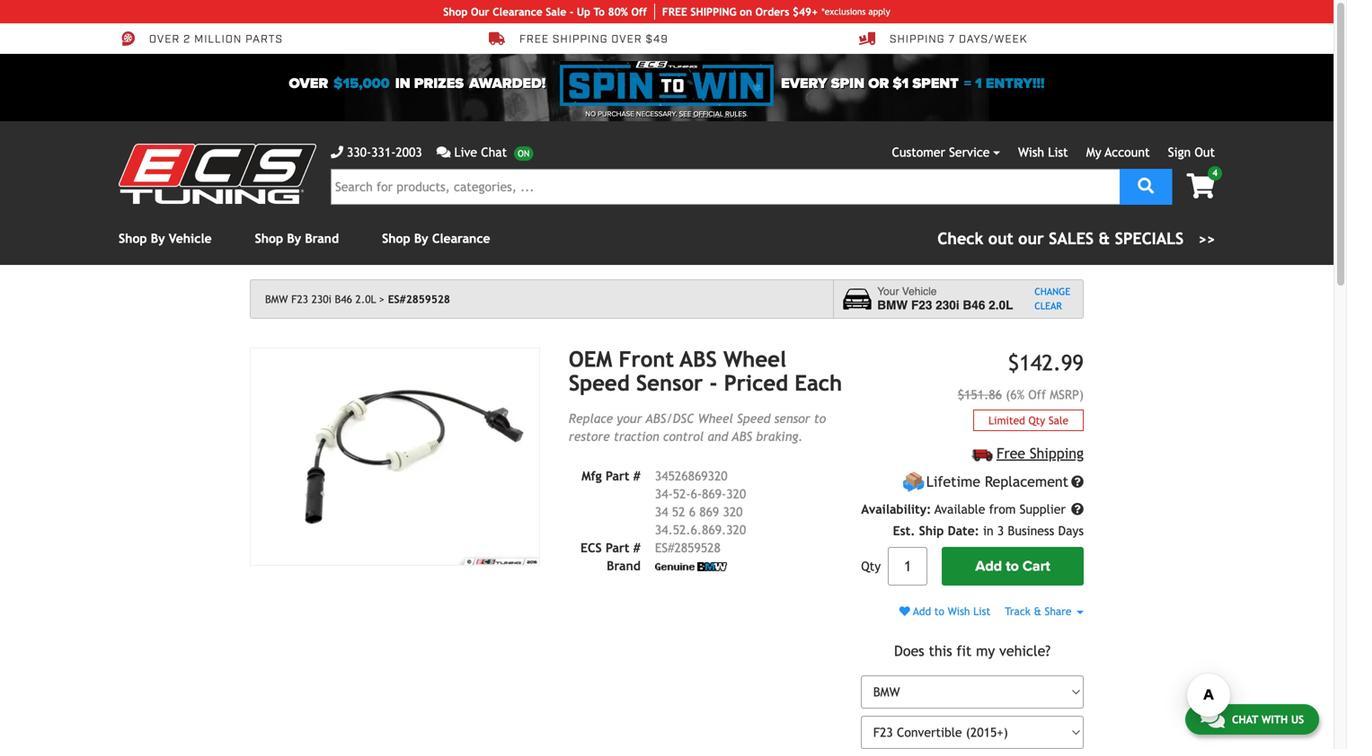 Task type: locate. For each thing, give the bounding box(es) containing it.
to for add to cart
[[1006, 559, 1020, 576]]

shop by brand link
[[255, 232, 339, 246]]

1 question circle image from the top
[[1072, 476, 1084, 489]]

0 vertical spatial over
[[149, 32, 180, 47]]

1 horizontal spatial shipping
[[1030, 445, 1084, 462]]

0 horizontal spatial wish
[[948, 606, 971, 618]]

0 horizontal spatial &
[[1034, 606, 1042, 618]]

bmw down your
[[878, 299, 908, 313]]

free
[[520, 32, 549, 47], [997, 445, 1026, 462]]

add to cart button
[[942, 548, 1084, 586]]

sale down msrp) at the right of the page
[[1049, 414, 1069, 427]]

prizes
[[414, 75, 464, 92]]

does
[[895, 643, 925, 660]]

over for over 2 million parts
[[149, 32, 180, 47]]

0 vertical spatial free
[[520, 32, 549, 47]]

over left 2
[[149, 32, 180, 47]]

0 vertical spatial brand
[[305, 232, 339, 246]]

2 question circle image from the top
[[1072, 504, 1084, 516]]

to inside button
[[1006, 559, 1020, 576]]

add inside button
[[976, 559, 1003, 576]]

and
[[708, 430, 729, 444]]

clearance for by
[[432, 232, 491, 246]]

speed inside oem front abs wheel speed sensor - priced each
[[569, 371, 630, 396]]

ping
[[713, 5, 737, 18]]

0 horizontal spatial list
[[974, 606, 991, 618]]

331-
[[372, 145, 396, 160]]

comments image
[[437, 146, 451, 159]]

0 vertical spatial wheel
[[724, 347, 787, 372]]

- left up
[[570, 5, 574, 18]]

bmw down shop by brand
[[265, 293, 288, 306]]

qty
[[1029, 414, 1046, 427], [862, 560, 881, 574]]

brand inside es# 2859528 brand
[[607, 559, 641, 574]]

free shipping
[[997, 445, 1084, 462]]

chat with us
[[1233, 714, 1305, 727]]

wish up fit
[[948, 606, 971, 618]]

320
[[727, 487, 747, 502]]

brand
[[305, 232, 339, 246], [607, 559, 641, 574]]

by down ecs tuning image
[[151, 232, 165, 246]]

0 horizontal spatial 2.0l
[[356, 293, 376, 306]]

1 vertical spatial sale
[[1049, 414, 1069, 427]]

1 horizontal spatial b46
[[963, 299, 986, 313]]

0 vertical spatial &
[[1099, 229, 1111, 248]]

our
[[471, 5, 490, 18]]

1 part from the top
[[606, 469, 630, 484]]

1 horizontal spatial add
[[976, 559, 1003, 576]]

abs
[[680, 347, 717, 372], [732, 430, 753, 444]]

1 horizontal spatial 2.0l
[[989, 299, 1014, 313]]

0 vertical spatial clearance
[[493, 5, 543, 18]]

# inside '34526869320 34-52-6-869-320 34 52 6 869 320 34.52.6.869.320 ecs part #'
[[634, 541, 641, 556]]

braking.
[[757, 430, 803, 444]]

0 horizontal spatial clearance
[[432, 232, 491, 246]]

chat left with
[[1233, 714, 1259, 727]]

1 vertical spatial wish
[[948, 606, 971, 618]]

free for free shipping over $49
[[520, 32, 549, 47]]

1 vertical spatial abs
[[732, 430, 753, 444]]

sales & specials
[[1049, 229, 1184, 248]]

1 vertical spatial in
[[984, 524, 994, 539]]

1 horizontal spatial 230i
[[936, 299, 960, 313]]

list left track
[[974, 606, 991, 618]]

wheel inside replace your abs/dsc wheel speed sensor to restore traction control and abs braking.
[[698, 412, 734, 426]]

necessary.
[[637, 110, 678, 119]]

$49
[[646, 32, 669, 47]]

0 vertical spatial #
[[634, 469, 641, 484]]

in left 3
[[984, 524, 994, 539]]

question circle image
[[1072, 476, 1084, 489], [1072, 504, 1084, 516]]

brand for shop by brand
[[305, 232, 339, 246]]

0 horizontal spatial sale
[[546, 5, 567, 18]]

qty down off
[[1029, 414, 1046, 427]]

question circle image for available from supplier
[[1072, 504, 1084, 516]]

1 horizontal spatial over
[[289, 75, 328, 92]]

clearance up es#2859528
[[432, 232, 491, 246]]

0 vertical spatial -
[[570, 5, 574, 18]]

over left $15,000
[[289, 75, 328, 92]]

0 horizontal spatial vehicle
[[169, 232, 212, 246]]

by
[[151, 232, 165, 246], [287, 232, 301, 246], [414, 232, 429, 246]]

0 horizontal spatial qty
[[862, 560, 881, 574]]

list left the my
[[1049, 145, 1069, 160]]

1 horizontal spatial abs
[[732, 430, 753, 444]]

b46 left 'clear'
[[963, 299, 986, 313]]

part right mfg
[[606, 469, 630, 484]]

1 vertical spatial over
[[289, 75, 328, 92]]

speed up replace
[[569, 371, 630, 396]]

0 vertical spatial qty
[[1029, 414, 1046, 427]]

clearance inside shop our clearance sale - up to 80% off link
[[493, 5, 543, 18]]

vehicle down ecs tuning image
[[169, 232, 212, 246]]

ship
[[691, 5, 713, 18]]

1 vertical spatial &
[[1034, 606, 1042, 618]]

ecs tuning 'spin to win' contest logo image
[[560, 61, 774, 106]]

0 vertical spatial part
[[606, 469, 630, 484]]

sensor
[[637, 371, 703, 396]]

1 horizontal spatial sale
[[1049, 414, 1069, 427]]

2 by from the left
[[287, 232, 301, 246]]

1 horizontal spatial -
[[710, 371, 718, 396]]

0 horizontal spatial -
[[570, 5, 574, 18]]

1 vertical spatial clearance
[[432, 232, 491, 246]]

bmw
[[265, 293, 288, 306], [878, 299, 908, 313]]

0 vertical spatial question circle image
[[1072, 476, 1084, 489]]

over
[[612, 32, 643, 47]]

- left priced
[[710, 371, 718, 396]]

# down traction at the bottom of the page
[[634, 469, 641, 484]]

1 vertical spatial vehicle
[[903, 286, 937, 298]]

0 horizontal spatial speed
[[569, 371, 630, 396]]

abs right front
[[680, 347, 717, 372]]

chat inside chat with us link
[[1233, 714, 1259, 727]]

1 vertical spatial to
[[1006, 559, 1020, 576]]

0 vertical spatial shipping
[[890, 32, 946, 47]]

est.
[[894, 524, 916, 539]]

spin
[[832, 75, 865, 92]]

None text field
[[889, 548, 928, 586]]

wheel inside oem front abs wheel speed sensor - priced each
[[724, 347, 787, 372]]

add down est. ship date: in 3 business days
[[976, 559, 1003, 576]]

shipping
[[890, 32, 946, 47], [1030, 445, 1084, 462]]

0 vertical spatial vehicle
[[169, 232, 212, 246]]

es# 2859528 brand
[[607, 541, 721, 574]]

bmw f23 230i b46 2.0l
[[265, 293, 376, 306]]

shop
[[444, 5, 468, 18], [119, 232, 147, 246], [255, 232, 283, 246], [382, 232, 411, 246]]

2 part from the top
[[606, 541, 630, 556]]

account
[[1105, 145, 1151, 160]]

2 vertical spatial to
[[935, 606, 945, 618]]

free shipping over $49 link
[[489, 31, 669, 47]]

1 horizontal spatial brand
[[607, 559, 641, 574]]

1 vertical spatial free
[[997, 445, 1026, 462]]

up
[[577, 5, 591, 18]]

0 vertical spatial chat
[[481, 145, 507, 160]]

to for add to wish list
[[935, 606, 945, 618]]

1 vertical spatial list
[[974, 606, 991, 618]]

on
[[740, 5, 753, 18]]

0 vertical spatial speed
[[569, 371, 630, 396]]

my account link
[[1087, 145, 1151, 160]]

es#2859528 - 34526869320 - oem front abs wheel speed sensor - priced each - replace your abs/dsc wheel speed sensor to restore traction control and abs braking. - genuine bmw - bmw image
[[250, 348, 540, 566]]

add right heart icon at the right bottom of page
[[914, 606, 932, 618]]

0 horizontal spatial to
[[814, 412, 826, 426]]

see official rules link
[[679, 109, 747, 120]]

1 horizontal spatial chat
[[1233, 714, 1259, 727]]

1 vertical spatial chat
[[1233, 714, 1259, 727]]

to right sensor
[[814, 412, 826, 426]]

1 horizontal spatial vehicle
[[903, 286, 937, 298]]

34526869320
[[655, 469, 728, 484]]

1 horizontal spatial list
[[1049, 145, 1069, 160]]

to right heart icon at the right bottom of page
[[935, 606, 945, 618]]

1 vertical spatial add
[[914, 606, 932, 618]]

0 horizontal spatial add
[[914, 606, 932, 618]]

free for free shipping
[[997, 445, 1026, 462]]

1 vertical spatial qty
[[862, 560, 881, 574]]

free shipping image
[[973, 449, 993, 462]]

# left 'es#'
[[634, 541, 641, 556]]

& for track
[[1034, 606, 1042, 618]]

ship
[[919, 524, 944, 539]]

add
[[976, 559, 1003, 576], [914, 606, 932, 618]]

0 horizontal spatial by
[[151, 232, 165, 246]]

b46
[[335, 293, 352, 306], [963, 299, 986, 313]]

0 vertical spatial abs
[[680, 347, 717, 372]]

1 horizontal spatial clearance
[[493, 5, 543, 18]]

1 horizontal spatial in
[[984, 524, 994, 539]]

2 # from the top
[[634, 541, 641, 556]]

add to cart
[[976, 559, 1051, 576]]

0 horizontal spatial chat
[[481, 145, 507, 160]]

1 vertical spatial wheel
[[698, 412, 734, 426]]

free
[[663, 5, 688, 18]]

2.0l left es#2859528
[[356, 293, 376, 306]]

question circle image down free shipping
[[1072, 476, 1084, 489]]

1 horizontal spatial speed
[[737, 412, 771, 426]]

shipping up replacement
[[1030, 445, 1084, 462]]

0 vertical spatial add
[[976, 559, 1003, 576]]

abs right and
[[732, 430, 753, 444]]

million
[[194, 32, 242, 47]]

& right track
[[1034, 606, 1042, 618]]

by for vehicle
[[151, 232, 165, 246]]

mfg part #
[[582, 469, 641, 484]]

change link
[[1035, 285, 1071, 299]]

vehicle right your
[[903, 286, 937, 298]]

shipping
[[553, 32, 608, 47]]

1 horizontal spatial f23
[[912, 299, 933, 313]]

1 horizontal spatial to
[[935, 606, 945, 618]]

shop by clearance
[[382, 232, 491, 246]]

& for sales
[[1099, 229, 1111, 248]]

shop by brand
[[255, 232, 339, 246]]

2 horizontal spatial to
[[1006, 559, 1020, 576]]

1 vertical spatial #
[[634, 541, 641, 556]]

2 horizontal spatial by
[[414, 232, 429, 246]]

over for over $15,000 in prizes
[[289, 75, 328, 92]]

34.52.6.869.320
[[655, 523, 747, 538]]

0 horizontal spatial free
[[520, 32, 549, 47]]

available
[[935, 503, 986, 517]]

availability:
[[862, 503, 932, 517]]

869-
[[702, 487, 727, 502]]

0 vertical spatial to
[[814, 412, 826, 426]]

speed for sensor
[[737, 412, 771, 426]]

wheel up and
[[698, 412, 734, 426]]

does this fit my vehicle?
[[895, 643, 1051, 660]]

-
[[570, 5, 574, 18], [710, 371, 718, 396]]

1 horizontal spatial bmw
[[878, 299, 908, 313]]

sale left up
[[546, 5, 567, 18]]

lifetime replacement
[[927, 474, 1069, 491]]

brand down '34526869320 34-52-6-869-320 34 52 6 869 320 34.52.6.869.320 ecs part #'
[[607, 559, 641, 574]]

4 link
[[1173, 166, 1223, 201]]

wheel left each
[[724, 347, 787, 372]]

speed inside replace your abs/dsc wheel speed sensor to restore traction control and abs braking.
[[737, 412, 771, 426]]

free right the free shipping icon
[[997, 445, 1026, 462]]

by up es#2859528
[[414, 232, 429, 246]]

2
[[184, 32, 191, 47]]

add for add to wish list
[[914, 606, 932, 618]]

bmw f23 230i b46 2.0l link
[[265, 293, 385, 306]]

clearance for our
[[493, 5, 543, 18]]

genuine bmw image
[[655, 563, 727, 572]]

to left cart
[[1006, 559, 1020, 576]]

brand up bmw f23 230i b46 2.0l
[[305, 232, 339, 246]]

abs/dsc
[[646, 412, 695, 426]]

by up bmw f23 230i b46 2.0l
[[287, 232, 301, 246]]

clearance
[[493, 5, 543, 18], [432, 232, 491, 246]]

shipping left "7"
[[890, 32, 946, 47]]

date:
[[948, 524, 980, 539]]

1 horizontal spatial wish
[[1019, 145, 1045, 160]]

2.0l left 'clear'
[[989, 299, 1014, 313]]

shop for shop by brand
[[255, 232, 283, 246]]

traction
[[614, 430, 660, 444]]

free down shop our clearance sale - up to 80% off
[[520, 32, 549, 47]]

add for add to cart
[[976, 559, 1003, 576]]

& right sales on the right
[[1099, 229, 1111, 248]]

b46 left es#2859528
[[335, 293, 352, 306]]

0 horizontal spatial in
[[395, 75, 411, 92]]

1 horizontal spatial free
[[997, 445, 1026, 462]]

part right "ecs"
[[606, 541, 630, 556]]

1 vertical spatial question circle image
[[1072, 504, 1084, 516]]

#
[[634, 469, 641, 484], [634, 541, 641, 556]]

1 vertical spatial brand
[[607, 559, 641, 574]]

over 2 million parts
[[149, 32, 283, 47]]

oem front abs wheel speed sensor - priced each
[[569, 347, 843, 396]]

330-
[[347, 145, 372, 160]]

0 horizontal spatial over
[[149, 32, 180, 47]]

out
[[1195, 145, 1216, 160]]

1 horizontal spatial by
[[287, 232, 301, 246]]

mfg
[[582, 469, 602, 484]]

bmw inside your vehicle bmw f23 230i b46 2.0l
[[878, 299, 908, 313]]

0 horizontal spatial abs
[[680, 347, 717, 372]]

230i inside your vehicle bmw f23 230i b46 2.0l
[[936, 299, 960, 313]]

0 horizontal spatial brand
[[305, 232, 339, 246]]

1 by from the left
[[151, 232, 165, 246]]

days/week
[[959, 32, 1028, 47]]

question circle image up the days at the bottom right
[[1072, 504, 1084, 516]]

my
[[1087, 145, 1102, 160]]

$1
[[893, 75, 909, 92]]

ecs tuning image
[[119, 144, 317, 204]]

speed up braking.
[[737, 412, 771, 426]]

$151.86
[[958, 388, 1003, 402]]

3
[[998, 524, 1005, 539]]

apply
[[869, 6, 891, 17]]

0 horizontal spatial f23
[[291, 293, 308, 306]]

vehicle inside your vehicle bmw f23 230i b46 2.0l
[[903, 286, 937, 298]]

- inside oem front abs wheel speed sensor - priced each
[[710, 371, 718, 396]]

chat right live
[[481, 145, 507, 160]]

shop our clearance sale - up to 80% off
[[444, 5, 647, 18]]

qty down availability: at the right bottom of page
[[862, 560, 881, 574]]

0 vertical spatial sale
[[546, 5, 567, 18]]

in left prizes
[[395, 75, 411, 92]]

rules
[[726, 110, 747, 119]]

1 vertical spatial part
[[606, 541, 630, 556]]

1 vertical spatial -
[[710, 371, 718, 396]]

2.0l
[[356, 293, 376, 306], [989, 299, 1014, 313]]

1 vertical spatial speed
[[737, 412, 771, 426]]

3 by from the left
[[414, 232, 429, 246]]

shop our clearance sale - up to 80% off link
[[444, 4, 655, 20]]

1 horizontal spatial &
[[1099, 229, 1111, 248]]

wish right service
[[1019, 145, 1045, 160]]

clearance right our on the top
[[493, 5, 543, 18]]

chat inside live chat link
[[481, 145, 507, 160]]

see
[[679, 110, 692, 119]]



Task type: describe. For each thing, give the bounding box(es) containing it.
=
[[965, 75, 972, 92]]

speed for sensor
[[569, 371, 630, 396]]

f23 inside your vehicle bmw f23 230i b46 2.0l
[[912, 299, 933, 313]]

off
[[1029, 388, 1047, 402]]

specials
[[1116, 229, 1184, 248]]

purchase
[[598, 110, 635, 119]]

shopping cart image
[[1187, 174, 1216, 199]]

4
[[1213, 168, 1218, 178]]

availability: available from supplier
[[862, 503, 1070, 517]]

customer service button
[[892, 143, 1001, 162]]

brand for es# 2859528 brand
[[607, 559, 641, 574]]

heart image
[[900, 607, 911, 617]]

every
[[781, 75, 828, 92]]

free ship ping on orders $49+ *exclusions apply
[[663, 5, 891, 18]]

sign out
[[1169, 145, 1216, 160]]

my
[[977, 643, 996, 660]]

sensor
[[775, 412, 811, 426]]

6-
[[691, 487, 702, 502]]

share
[[1045, 606, 1072, 618]]

entry!!!
[[986, 75, 1045, 92]]

shop for shop our clearance sale - up to 80% off
[[444, 5, 468, 18]]

*exclusions
[[822, 6, 866, 17]]

clear link
[[1035, 299, 1071, 314]]

limited
[[989, 414, 1026, 427]]

by for brand
[[287, 232, 301, 246]]

Search text field
[[331, 169, 1120, 205]]

over $15,000 in prizes
[[289, 75, 464, 92]]

search image
[[1139, 178, 1155, 194]]

abs inside oem front abs wheel speed sensor - priced each
[[680, 347, 717, 372]]

clear
[[1035, 301, 1062, 312]]

$15,000
[[334, 75, 390, 92]]

free shipping over $49
[[520, 32, 669, 47]]

shop for shop by vehicle
[[119, 232, 147, 246]]

your vehicle bmw f23 230i b46 2.0l
[[878, 286, 1014, 313]]

wish list link
[[1019, 145, 1069, 160]]

7
[[949, 32, 956, 47]]

sales
[[1049, 229, 1094, 248]]

wheel for abs/dsc
[[698, 412, 734, 426]]

shipping 7 days/week link
[[860, 31, 1028, 47]]

34526869320 34-52-6-869-320 34 52 6 869 320 34.52.6.869.320 ecs part #
[[581, 469, 747, 556]]

replace your abs/dsc wheel speed sensor to restore traction control and abs braking.
[[569, 412, 826, 444]]

business
[[1008, 524, 1055, 539]]

comments image
[[1201, 709, 1225, 730]]

phone image
[[331, 146, 343, 159]]

my account
[[1087, 145, 1151, 160]]

to inside replace your abs/dsc wheel speed sensor to restore traction control and abs braking.
[[814, 412, 826, 426]]

0 horizontal spatial bmw
[[265, 293, 288, 306]]

part inside '34526869320 34-52-6-869-320 34 52 6 869 320 34.52.6.869.320 ecs part #'
[[606, 541, 630, 556]]

wish list
[[1019, 145, 1069, 160]]

330-331-2003 link
[[331, 143, 422, 162]]

es#2859528
[[388, 293, 450, 306]]

2859528
[[675, 541, 721, 556]]

0 horizontal spatial 230i
[[312, 293, 332, 306]]

limited qty sale
[[989, 414, 1069, 427]]

34 52 6 869 320
[[655, 505, 743, 520]]

track & share
[[1006, 606, 1075, 618]]

to
[[594, 5, 605, 18]]

change
[[1035, 286, 1071, 297]]

replacement
[[985, 474, 1069, 491]]

wheel for abs
[[724, 347, 787, 372]]

abs inside replace your abs/dsc wheel speed sensor to restore traction control and abs braking.
[[732, 430, 753, 444]]

shop for shop by clearance
[[382, 232, 411, 246]]

track & share button
[[1006, 606, 1084, 618]]

your
[[878, 286, 900, 298]]

vehicle?
[[1000, 643, 1051, 660]]

1 # from the top
[[634, 469, 641, 484]]

0 vertical spatial in
[[395, 75, 411, 92]]

1 horizontal spatial qty
[[1029, 414, 1046, 427]]

msrp)
[[1050, 388, 1084, 402]]

your
[[617, 412, 642, 426]]

est. ship date: in 3 business days
[[894, 524, 1084, 539]]

spent
[[913, 75, 959, 92]]

no purchase necessary. see official rules .
[[586, 110, 749, 119]]

2003
[[396, 145, 422, 160]]

priced
[[724, 371, 789, 396]]

b46 inside your vehicle bmw f23 230i b46 2.0l
[[963, 299, 986, 313]]

customer service
[[892, 145, 990, 160]]

.
[[747, 110, 749, 119]]

0 horizontal spatial shipping
[[890, 32, 946, 47]]

34-
[[655, 487, 673, 502]]

es#
[[655, 541, 675, 556]]

0 horizontal spatial b46
[[335, 293, 352, 306]]

oem
[[569, 347, 613, 372]]

1 vertical spatial shipping
[[1030, 445, 1084, 462]]

off
[[632, 5, 647, 18]]

question circle image for lifetime replacement
[[1072, 476, 1084, 489]]

no
[[586, 110, 596, 119]]

us
[[1292, 714, 1305, 727]]

orders
[[756, 5, 790, 18]]

this product is lifetime replacement eligible image
[[903, 471, 925, 494]]

142.99
[[1020, 351, 1084, 376]]

fit
[[957, 643, 972, 660]]

by for clearance
[[414, 232, 429, 246]]

control
[[664, 430, 704, 444]]

2.0l inside your vehicle bmw f23 230i b46 2.0l
[[989, 299, 1014, 313]]

0 vertical spatial list
[[1049, 145, 1069, 160]]

0 vertical spatial wish
[[1019, 145, 1045, 160]]

shop by clearance link
[[382, 232, 491, 246]]

days
[[1059, 524, 1084, 539]]

or
[[869, 75, 890, 92]]

add to wish list link
[[900, 606, 991, 618]]

1
[[976, 75, 983, 92]]

sale inside shop our clearance sale - up to 80% off link
[[546, 5, 567, 18]]

front
[[619, 347, 674, 372]]

supplier
[[1020, 503, 1066, 517]]

customer
[[892, 145, 946, 160]]



Task type: vqa. For each thing, say whether or not it's contained in the screenshot.
Shipping 7 days/week link
yes



